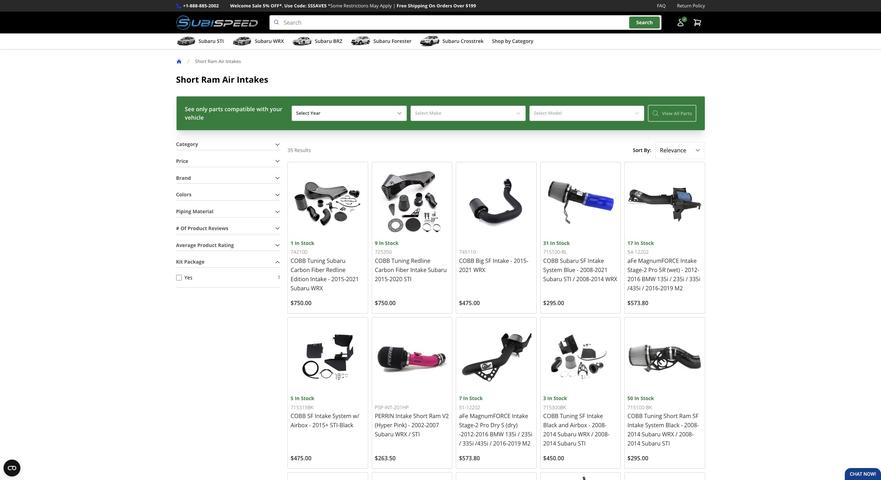 Task type: vqa. For each thing, say whether or not it's contained in the screenshot.
Short Ram Air Intakes
yes



Task type: describe. For each thing, give the bounding box(es) containing it.
2016- inside 17 in stock 54-12202 afe magnumforce intake stage-2 pro 5r (wet) - 2012- 2016 bmw 135i / 235i / 335i /435i / 2016-2019 m2
[[646, 284, 661, 292]]

w/
[[353, 412, 360, 420]]

50 in stock 715100-bk cobb tuning short ram sf intake system black - 2008- 2014 subaru wrx / 2008- 2014 subaru sti
[[628, 395, 700, 448]]

subaru wrx
[[255, 38, 284, 44]]

int-
[[385, 404, 394, 411]]

888-
[[190, 2, 199, 9]]

carbon for 2015-
[[375, 266, 394, 274]]

apply
[[380, 2, 392, 9]]

a subaru sti thumbnail image image
[[176, 36, 196, 47]]

carbon for intake
[[291, 266, 310, 274]]

select... image
[[695, 148, 701, 153]]

a subaru crosstrek thumbnail image image
[[420, 36, 440, 47]]

sale
[[252, 2, 262, 9]]

colors button
[[176, 190, 281, 200]]

2015+
[[313, 422, 329, 429]]

# of product reviews
[[176, 225, 229, 232]]

54-
[[628, 249, 635, 255]]

$295.00 for cobb subaru sf intake system blue - 2008-2021 subaru sti / 2008-2014 wrx
[[544, 299, 565, 307]]

intake inside 9 in stock 725350 cobb tuning redline carbon fiber intake subaru 2015-2020 sti
[[411, 266, 427, 274]]

rating
[[218, 242, 234, 248]]

intake inside 7 in stock 51-12202 afe magnumforce intake stage-2 pro dry s (dry) -2012-2016 bmw 135i / 235i / 335i /435i / 2016-2019 m2
[[512, 412, 529, 420]]

a subaru wrx thumbnail image image
[[232, 36, 252, 47]]

- inside 17 in stock 54-12202 afe magnumforce intake stage-2 pro 5r (wet) - 2012- 2016 bmw 135i / 235i / 335i /435i / 2016-2019 m2
[[682, 266, 684, 274]]

+1-888-885-2002
[[183, 2, 219, 9]]

short inside 50 in stock 715100-bk cobb tuning short ram sf intake system black - 2008- 2014 subaru wrx / 2008- 2014 subaru sti
[[664, 412, 678, 420]]

intake inside 1 in stock 742100 cobb tuning subaru carbon fiber redline edition intake - 2015-2021 subaru wrx
[[311, 275, 327, 283]]

perrin intake short ram v2 (hyper pink) - 2002-2007 subaru wrx / sti image
[[375, 320, 450, 395]]

average
[[176, 242, 196, 248]]

- inside '31 in stock 715100-bl cobb subaru sf intake system blue - 2008-2021 subaru sti / 2008-2014 wrx'
[[577, 266, 579, 274]]

135i inside 17 in stock 54-12202 afe magnumforce intake stage-2 pro 5r (wet) - 2012- 2016 bmw 135i / 235i / 335i /435i / 2016-2019 m2
[[658, 275, 669, 283]]

tuning for and
[[560, 412, 578, 420]]

7
[[459, 395, 462, 402]]

system inside 50 in stock 715100-bk cobb tuning short ram sf intake system black - 2008- 2014 subaru wrx / 2008- 2014 subaru sti
[[646, 422, 665, 429]]

and
[[559, 422, 569, 429]]

subaru forester button
[[351, 35, 412, 49]]

search button
[[630, 17, 661, 28]]

135i inside 7 in stock 51-12202 afe magnumforce intake stage-2 pro dry s (dry) -2012-2016 bmw 135i / 235i / 335i /435i / 2016-2019 m2
[[506, 431, 517, 438]]

compatible
[[225, 105, 255, 113]]

system inside 5 in stock 715315bk cobb sf intake system w/ airbox - 2015+ sti-black
[[333, 412, 352, 420]]

cobb sf intake system w/ airbox - 2015+ sti-black image
[[291, 320, 365, 395]]

category
[[513, 38, 534, 44]]

12202 for afe magnumforce intake stage-2 pro dry s (dry) -2012-2016 bmw 135i / 235i / 335i /435i / 2016-2019 m2
[[467, 404, 481, 411]]

cobb inside '31 in stock 715100-bl cobb subaru sf intake system blue - 2008-2021 subaru sti / 2008-2014 wrx'
[[544, 257, 559, 265]]

intake inside 17 in stock 54-12202 afe magnumforce intake stage-2 pro 5r (wet) - 2012- 2016 bmw 135i / 235i / 335i /435i / 2016-2019 m2
[[681, 257, 697, 265]]

2015- inside 9 in stock 725350 cobb tuning redline carbon fiber intake subaru 2015-2020 sti
[[375, 275, 390, 283]]

cobb inside 50 in stock 715100-bk cobb tuning short ram sf intake system black - 2008- 2014 subaru wrx / 2008- 2014 subaru sti
[[628, 412, 643, 420]]

|
[[393, 2, 396, 9]]

3
[[544, 395, 547, 402]]

715315bk
[[291, 404, 314, 411]]

- inside cobb big sf intake - 2015- 2021 wrx
[[511, 257, 513, 265]]

see only parts compatible with your vehicle
[[185, 105, 283, 121]]

bl
[[562, 249, 568, 255]]

faq
[[658, 2, 666, 9]]

select year image
[[397, 111, 403, 116]]

stock for cobb tuning redline carbon fiber intake subaru 2015-2020 sti
[[385, 240, 399, 246]]

forester
[[392, 38, 412, 44]]

cobb big sf intake - 2015- 2021 wrx
[[459, 257, 529, 274]]

sf inside cobb big sf intake - 2015- 2021 wrx
[[486, 257, 492, 265]]

price button
[[176, 156, 281, 167]]

in for cobb sf intake system w/ airbox - 2015+ sti-black
[[295, 395, 300, 402]]

31
[[544, 240, 549, 246]]

stock for afe magnumforce intake stage-2 pro dry s (dry) -2012-2016 bmw 135i / 235i / 335i /435i / 2016-2019 m2
[[470, 395, 483, 402]]

sf inside 5 in stock 715315bk cobb sf intake system w/ airbox - 2015+ sti-black
[[308, 412, 314, 420]]

pink)
[[394, 422, 407, 429]]

$475.00 for cobb big sf intake - 2015- 2021 wrx
[[459, 299, 480, 307]]

vehicle
[[185, 114, 204, 121]]

- inside 7 in stock 51-12202 afe magnumforce intake stage-2 pro dry s (dry) -2012-2016 bmw 135i / 235i / 335i /435i / 2016-2019 m2
[[459, 431, 461, 438]]

2015- inside cobb big sf intake - 2015- 2021 wrx
[[514, 257, 529, 265]]

cobb inside 3 in stock 715300bk cobb tuning sf intake black and airbox - 2008- 2014 subaru wrx / 2008- 2014 subaru sti
[[544, 412, 559, 420]]

cobb tuning short ram sf intake system black - 2008-2014 subaru wrx / 2008-2014 subaru sti image
[[628, 320, 702, 395]]

# of product reviews button
[[176, 223, 281, 234]]

shipping
[[408, 2, 428, 9]]

Select Model button
[[530, 106, 645, 121]]

0 vertical spatial intakes
[[226, 58, 241, 64]]

psp-int-201hp perrin intake short ram v2 (hyper pink) - 2002-2007 subaru wrx / sti
[[375, 404, 449, 438]]

+1-888-885-2002 link
[[183, 2, 219, 10]]

5
[[291, 395, 294, 402]]

$263.50
[[375, 455, 396, 462]]

$450.00
[[544, 455, 565, 462]]

wrx inside subaru wrx dropdown button
[[273, 38, 284, 44]]

use
[[285, 2, 293, 9]]

/ inside '31 in stock 715100-bl cobb subaru sf intake system blue - 2008-2021 subaru sti / 2008-2014 wrx'
[[573, 275, 575, 283]]

715100- for tuning
[[628, 404, 647, 411]]

2015- inside 1 in stock 742100 cobb tuning subaru carbon fiber redline edition intake - 2015-2021 subaru wrx
[[332, 275, 346, 283]]

your
[[270, 105, 283, 113]]

magnumforce for 5r
[[639, 257, 680, 265]]

brand
[[176, 174, 191, 181]]

v2
[[443, 412, 449, 420]]

button image
[[677, 18, 685, 27]]

335i inside 17 in stock 54-12202 afe magnumforce intake stage-2 pro 5r (wet) - 2012- 2016 bmw 135i / 235i / 335i /435i / 2016-2019 m2
[[690, 275, 701, 283]]

sf inside '31 in stock 715100-bl cobb subaru sf intake system blue - 2008-2021 subaru sti / 2008-2014 wrx'
[[581, 257, 587, 265]]

welcome sale 5% off*. use code: sssave5
[[230, 2, 327, 9]]

shop by category
[[492, 38, 534, 44]]

fiber for -
[[312, 266, 325, 274]]

+1-
[[183, 2, 190, 9]]

welcome
[[230, 2, 251, 9]]

cobb inside 1 in stock 742100 cobb tuning subaru carbon fiber redline edition intake - 2015-2021 subaru wrx
[[291, 257, 306, 265]]

see
[[185, 105, 195, 113]]

sti inside psp-int-201hp perrin intake short ram v2 (hyper pink) - 2002-2007 subaru wrx / sti
[[412, 431, 420, 438]]

subaru crosstrek button
[[420, 35, 484, 49]]

$295.00 for cobb tuning short ram sf intake system black - 2008- 2014 subaru wrx / 2008- 2014 subaru sti
[[628, 455, 649, 462]]

- inside 5 in stock 715315bk cobb sf intake system w/ airbox - 2015+ sti-black
[[309, 422, 311, 429]]

1 for 1
[[278, 274, 281, 281]]

perrin
[[375, 412, 394, 420]]

may
[[370, 2, 379, 9]]

cobb inside 5 in stock 715315bk cobb sf intake system w/ airbox - 2015+ sti-black
[[291, 412, 306, 420]]

of
[[181, 225, 186, 232]]

$199
[[466, 2, 476, 9]]

in for cobb tuning subaru carbon fiber redline edition intake - 2015-2021 subaru wrx
[[295, 240, 300, 246]]

/ inside psp-int-201hp perrin intake short ram v2 (hyper pink) - 2002-2007 subaru wrx / sti
[[409, 431, 411, 438]]

2012- inside 7 in stock 51-12202 afe magnumforce intake stage-2 pro dry s (dry) -2012-2016 bmw 135i / 235i / 335i /435i / 2016-2019 m2
[[461, 431, 476, 438]]

/ inside 3 in stock 715300bk cobb tuning sf intake black and airbox - 2008- 2014 subaru wrx / 2008- 2014 subaru sti
[[592, 431, 594, 438]]

tuning inside 50 in stock 715100-bk cobb tuning short ram sf intake system black - 2008- 2014 subaru wrx / 2008- 2014 subaru sti
[[645, 412, 663, 420]]

2016 inside 7 in stock 51-12202 afe magnumforce intake stage-2 pro dry s (dry) -2012-2016 bmw 135i / 235i / 335i /435i / 2016-2019 m2
[[476, 431, 489, 438]]

715100- for subaru
[[544, 249, 562, 255]]

745110
[[459, 249, 476, 255]]

redline inside 9 in stock 725350 cobb tuning redline carbon fiber intake subaru 2015-2020 sti
[[411, 257, 431, 265]]

2016 inside 17 in stock 54-12202 afe magnumforce intake stage-2 pro 5r (wet) - 2012- 2016 bmw 135i / 235i / 335i /435i / 2016-2019 m2
[[628, 275, 641, 283]]

select make image
[[516, 111, 522, 116]]

product inside "# of product reviews" dropdown button
[[188, 225, 207, 232]]

sti inside 3 in stock 715300bk cobb tuning sf intake black and airbox - 2008- 2014 subaru wrx / 2008- 2014 subaru sti
[[578, 440, 586, 448]]

piping material button
[[176, 206, 281, 217]]

intake inside '31 in stock 715100-bl cobb subaru sf intake system blue - 2008-2021 subaru sti / 2008-2014 wrx'
[[588, 257, 605, 265]]

#
[[176, 225, 179, 232]]

wrx inside 3 in stock 715300bk cobb tuning sf intake black and airbox - 2008- 2014 subaru wrx / 2008- 2014 subaru sti
[[578, 431, 590, 438]]

magnumforce for dry
[[470, 412, 511, 420]]

2014 inside '31 in stock 715100-bl cobb subaru sf intake system blue - 2008-2021 subaru sti / 2008-2014 wrx'
[[592, 275, 604, 283]]

/ inside 50 in stock 715100-bk cobb tuning short ram sf intake system black - 2008- 2014 subaru wrx / 2008- 2014 subaru sti
[[676, 431, 678, 438]]

sf inside 3 in stock 715300bk cobb tuning sf intake black and airbox - 2008- 2014 subaru wrx / 2008- 2014 subaru sti
[[580, 412, 586, 420]]

35 results
[[288, 147, 311, 153]]

m2 inside 7 in stock 51-12202 afe magnumforce intake stage-2 pro dry s (dry) -2012-2016 bmw 135i / 235i / 335i /435i / 2016-2019 m2
[[523, 440, 531, 448]]

subaru sti button
[[176, 35, 224, 49]]

1 vertical spatial short ram air intakes
[[176, 74, 268, 85]]

policy
[[693, 2, 706, 9]]

885-
[[199, 2, 209, 9]]

subaru inside 9 in stock 725350 cobb tuning redline carbon fiber intake subaru 2015-2020 sti
[[428, 266, 447, 274]]

afe magnumforce intake stage-2 pro dry s (dry) -2012-2016 bmw 135i / 235i / 335i /435i / 2016-2019 m2 image
[[459, 320, 534, 395]]

colors
[[176, 191, 192, 198]]

results
[[295, 147, 311, 153]]

$573.80 for 335i
[[459, 455, 480, 462]]

wrx inside 50 in stock 715100-bk cobb tuning short ram sf intake system black - 2008- 2014 subaru wrx / 2008- 2014 subaru sti
[[663, 431, 675, 438]]

- inside psp-int-201hp perrin intake short ram v2 (hyper pink) - 2002-2007 subaru wrx / sti
[[409, 422, 410, 429]]

wrx inside psp-int-201hp perrin intake short ram v2 (hyper pink) - 2002-2007 subaru wrx / sti
[[396, 431, 407, 438]]

$750.00 for cobb tuning subaru carbon fiber redline edition intake - 2015-2021 subaru wrx
[[291, 299, 312, 307]]

open widget image
[[4, 460, 20, 477]]

stock for cobb subaru sf intake system blue - 2008-2021 subaru sti / 2008-2014 wrx
[[557, 240, 570, 246]]

sti-
[[330, 422, 340, 429]]

*some
[[328, 2, 343, 9]]

afe magnumforce intake stage-2 pro 5r (wet) - 2012-2016 bmw 135i / 235i / 335i /435i / 2016-2019 m2 image
[[628, 165, 702, 239]]

black inside 5 in stock 715315bk cobb sf intake system w/ airbox - 2015+ sti-black
[[340, 422, 354, 429]]

1 in stock 742100 cobb tuning subaru carbon fiber redline edition intake - 2015-2021 subaru wrx
[[291, 240, 359, 292]]

cobb tuning sf intake w/ airbox and post-maf hose - 2002-2003 subaru wrx / 2004-2008 forester xt image
[[544, 476, 618, 480]]

in for afe magnumforce intake stage-2 pro 5r (wet) - 2012- 2016 bmw 135i / 235i / 335i /435i / 2016-2019 m2
[[635, 240, 640, 246]]

free
[[397, 2, 407, 9]]

subaru inside psp-int-201hp perrin intake short ram v2 (hyper pink) - 2002-2007 subaru wrx / sti
[[375, 431, 394, 438]]

redline inside 1 in stock 742100 cobb tuning subaru carbon fiber redline edition intake - 2015-2021 subaru wrx
[[326, 266, 346, 274]]

black inside 50 in stock 715100-bk cobb tuning short ram sf intake system black - 2008- 2014 subaru wrx / 2008- 2014 subaru sti
[[666, 422, 680, 429]]

return policy
[[678, 2, 706, 9]]

3 in stock 715300bk cobb tuning sf intake black and airbox - 2008- 2014 subaru wrx / 2008- 2014 subaru sti
[[544, 395, 610, 448]]

airbox inside 3 in stock 715300bk cobb tuning sf intake black and airbox - 2008- 2014 subaru wrx / 2008- 2014 subaru sti
[[571, 422, 588, 429]]

by
[[506, 38, 511, 44]]

(hyper
[[375, 422, 393, 429]]

sf inside 50 in stock 715100-bk cobb tuning short ram sf intake system black - 2008- 2014 subaru wrx / 2008- 2014 subaru sti
[[693, 412, 699, 420]]

2 for bmw
[[644, 266, 648, 274]]

2021 inside '31 in stock 715100-bl cobb subaru sf intake system blue - 2008-2021 subaru sti / 2008-2014 wrx'
[[595, 266, 608, 274]]

sti inside 9 in stock 725350 cobb tuning redline carbon fiber intake subaru 2015-2020 sti
[[404, 275, 412, 283]]

5%
[[263, 2, 270, 9]]

725350
[[375, 249, 392, 255]]

50
[[628, 395, 634, 402]]

bmw inside 7 in stock 51-12202 afe magnumforce intake stage-2 pro dry s (dry) -2012-2016 bmw 135i / 235i / 335i /435i / 2016-2019 m2
[[490, 431, 504, 438]]

subaru brz button
[[293, 35, 343, 49]]

sti inside '31 in stock 715100-bl cobb subaru sf intake system blue - 2008-2021 subaru sti / 2008-2014 wrx'
[[564, 275, 572, 283]]

*some restrictions may apply | free shipping on orders over $199
[[328, 2, 476, 9]]

product inside average product rating dropdown button
[[197, 242, 217, 248]]

cobb inside cobb big sf intake - 2015- 2021 wrx
[[459, 257, 475, 265]]

in for cobb tuning redline carbon fiber intake subaru 2015-2020 sti
[[379, 240, 384, 246]]

51-
[[459, 404, 467, 411]]

on
[[429, 2, 436, 9]]

a subaru forester thumbnail image image
[[351, 36, 371, 47]]



Task type: locate. For each thing, give the bounding box(es) containing it.
sort
[[633, 147, 643, 153]]

stock up 715315bk
[[301, 395, 315, 402]]

short ram air intakes down subaru sti
[[195, 58, 241, 64]]

short
[[195, 58, 207, 64], [176, 74, 199, 85], [414, 412, 428, 420], [664, 412, 678, 420]]

2 carbon from the left
[[375, 266, 394, 274]]

0 vertical spatial /435i
[[628, 284, 641, 292]]

235i inside 17 in stock 54-12202 afe magnumforce intake stage-2 pro 5r (wet) - 2012- 2016 bmw 135i / 235i / 335i /435i / 2016-2019 m2
[[674, 275, 685, 283]]

2019 down 5r
[[661, 284, 674, 292]]

1 vertical spatial air
[[222, 74, 235, 85]]

airbox
[[291, 422, 308, 429], [571, 422, 588, 429]]

235i inside 7 in stock 51-12202 afe magnumforce intake stage-2 pro dry s (dry) -2012-2016 bmw 135i / 235i / 335i /435i / 2016-2019 m2
[[522, 431, 533, 438]]

0 vertical spatial 2012-
[[685, 266, 700, 274]]

2016- inside 7 in stock 51-12202 afe magnumforce intake stage-2 pro dry s (dry) -2012-2016 bmw 135i / 235i / 335i /435i / 2016-2019 m2
[[494, 440, 508, 448]]

afe
[[628, 257, 637, 265], [459, 412, 469, 420]]

magnumforce inside 7 in stock 51-12202 afe magnumforce intake stage-2 pro dry s (dry) -2012-2016 bmw 135i / 235i / 335i /435i / 2016-2019 m2
[[470, 412, 511, 420]]

only
[[196, 105, 208, 113]]

tuning down the bk
[[645, 412, 663, 420]]

$750.00 down 2020
[[375, 299, 396, 307]]

$475.00 for cobb sf intake system w/ airbox - 2015+ sti-black
[[291, 455, 312, 462]]

2 airbox from the left
[[571, 422, 588, 429]]

in right the 31
[[551, 240, 556, 246]]

over
[[454, 2, 465, 9]]

1 inside 1 in stock 742100 cobb tuning subaru carbon fiber redline edition intake - 2015-2021 subaru wrx
[[291, 240, 294, 246]]

tuning for intake
[[392, 257, 410, 265]]

2021
[[459, 266, 472, 274], [595, 266, 608, 274], [346, 275, 359, 283]]

cobb inside 9 in stock 725350 cobb tuning redline carbon fiber intake subaru 2015-2020 sti
[[375, 257, 390, 265]]

subispeed logo image
[[176, 15, 258, 30]]

0 horizontal spatial 715100-
[[544, 249, 562, 255]]

cobb big sf intake - 2015-2021 wrx image
[[459, 165, 534, 239]]

airbox down 715315bk
[[291, 422, 308, 429]]

carbon inside 9 in stock 725350 cobb tuning redline carbon fiber intake subaru 2015-2020 sti
[[375, 266, 394, 274]]

code:
[[294, 2, 307, 9]]

select model image
[[635, 111, 641, 116]]

subaru crosstrek
[[443, 38, 484, 44]]

0 vertical spatial 715100-
[[544, 249, 562, 255]]

stock for cobb tuning sf intake black and airbox - 2008- 2014 subaru wrx / 2008- 2014 subaru sti
[[554, 395, 568, 402]]

parts
[[209, 105, 223, 113]]

carbon inside 1 in stock 742100 cobb tuning subaru carbon fiber redline edition intake - 2015-2021 subaru wrx
[[291, 266, 310, 274]]

1 horizontal spatial pro
[[649, 266, 658, 274]]

2002
[[209, 2, 219, 9]]

1 vertical spatial system
[[333, 412, 352, 420]]

0 horizontal spatial airbox
[[291, 422, 308, 429]]

0 horizontal spatial system
[[333, 412, 352, 420]]

afe down 51-
[[459, 412, 469, 420]]

1 up '742100' on the left bottom
[[291, 240, 294, 246]]

135i down the (dry)
[[506, 431, 517, 438]]

cobb tuning redline carbon fiber intake subaru 2015-2020 sti image
[[375, 165, 450, 239]]

1 vertical spatial 715100-
[[628, 404, 647, 411]]

wrx
[[273, 38, 284, 44], [474, 266, 486, 274], [606, 275, 618, 283], [311, 284, 323, 292], [396, 431, 407, 438], [578, 431, 590, 438], [663, 431, 675, 438]]

1 horizontal spatial carbon
[[375, 266, 394, 274]]

airbox right "and"
[[571, 422, 588, 429]]

1 vertical spatial 2019
[[508, 440, 521, 448]]

air down short ram air intakes link
[[222, 74, 235, 85]]

system up sti-
[[333, 412, 352, 420]]

1 horizontal spatial bmw
[[642, 275, 656, 283]]

335i
[[690, 275, 701, 283], [463, 440, 474, 448]]

edition
[[291, 275, 309, 283]]

0 horizontal spatial black
[[340, 422, 354, 429]]

2016- down s
[[494, 440, 508, 448]]

1 black from the left
[[340, 422, 354, 429]]

fiber
[[312, 266, 325, 274], [396, 266, 409, 274]]

1 vertical spatial $295.00
[[628, 455, 649, 462]]

0 horizontal spatial 12202
[[467, 404, 481, 411]]

715100- inside '31 in stock 715100-bl cobb subaru sf intake system blue - 2008-2021 subaru sti / 2008-2014 wrx'
[[544, 249, 562, 255]]

intake inside 50 in stock 715100-bk cobb tuning short ram sf intake system black - 2008- 2014 subaru wrx / 2008- 2014 subaru sti
[[628, 422, 644, 429]]

m2
[[675, 284, 684, 292], [523, 440, 531, 448]]

1 horizontal spatial magnumforce
[[639, 257, 680, 265]]

1 horizontal spatial stage-
[[628, 266, 644, 274]]

in inside 3 in stock 715300bk cobb tuning sf intake black and airbox - 2008- 2014 subaru wrx / 2008- 2014 subaru sti
[[548, 395, 553, 402]]

wrx inside 1 in stock 742100 cobb tuning subaru carbon fiber redline edition intake - 2015-2021 subaru wrx
[[311, 284, 323, 292]]

1 vertical spatial 2016-
[[494, 440, 508, 448]]

0 vertical spatial $475.00
[[459, 299, 480, 307]]

stage- for 2012-
[[459, 422, 476, 429]]

1 horizontal spatial 2012-
[[685, 266, 700, 274]]

tuning up "and"
[[560, 412, 578, 420]]

pro for 2016
[[480, 422, 489, 429]]

1 horizontal spatial afe
[[628, 257, 637, 265]]

price
[[176, 158, 188, 164]]

sort by:
[[633, 147, 652, 153]]

0 vertical spatial 2019
[[661, 284, 674, 292]]

piping material
[[176, 208, 214, 215]]

1 vertical spatial 335i
[[463, 440, 474, 448]]

in right the 17
[[635, 240, 640, 246]]

1 vertical spatial 12202
[[467, 404, 481, 411]]

subaru
[[199, 38, 216, 44], [255, 38, 272, 44], [315, 38, 332, 44], [374, 38, 391, 44], [443, 38, 460, 44], [327, 257, 346, 265], [560, 257, 579, 265], [428, 266, 447, 274], [544, 275, 563, 283], [291, 284, 310, 292], [375, 431, 394, 438], [558, 431, 577, 438], [642, 431, 661, 438], [558, 440, 577, 448], [642, 440, 661, 448]]

in right 9
[[379, 240, 384, 246]]

fiber inside 1 in stock 742100 cobb tuning subaru carbon fiber redline edition intake - 2015-2021 subaru wrx
[[312, 266, 325, 274]]

2020
[[390, 275, 403, 283]]

ram inside psp-int-201hp perrin intake short ram v2 (hyper pink) - 2002-2007 subaru wrx / sti
[[429, 412, 441, 420]]

air
[[219, 58, 225, 64], [222, 74, 235, 85]]

3 black from the left
[[666, 422, 680, 429]]

kit package
[[176, 259, 205, 265]]

2012-
[[685, 266, 700, 274], [461, 431, 476, 438]]

0 vertical spatial $295.00
[[544, 299, 565, 307]]

subaru sti
[[199, 38, 224, 44]]

0 vertical spatial afe
[[628, 257, 637, 265]]

subaru brz
[[315, 38, 343, 44]]

$475.00
[[459, 299, 480, 307], [291, 455, 312, 462]]

12202 inside 7 in stock 51-12202 afe magnumforce intake stage-2 pro dry s (dry) -2012-2016 bmw 135i / 235i / 335i /435i / 2016-2019 m2
[[467, 404, 481, 411]]

magnumforce up dry
[[470, 412, 511, 420]]

5 in stock 715315bk cobb sf intake system w/ airbox - 2015+ sti-black
[[291, 395, 360, 429]]

(wet)
[[668, 266, 681, 274]]

sti inside dropdown button
[[217, 38, 224, 44]]

1 horizontal spatial 715100-
[[628, 404, 647, 411]]

blue
[[564, 266, 576, 274]]

0 horizontal spatial 335i
[[463, 440, 474, 448]]

stock inside '31 in stock 715100-bl cobb subaru sf intake system blue - 2008-2021 subaru sti / 2008-2014 wrx'
[[557, 240, 570, 246]]

$573.80 for /435i
[[628, 299, 649, 307]]

1 horizontal spatial $295.00
[[628, 455, 649, 462]]

1 $750.00 from the left
[[291, 299, 312, 307]]

in inside 7 in stock 51-12202 afe magnumforce intake stage-2 pro dry s (dry) -2012-2016 bmw 135i / 235i / 335i /435i / 2016-2019 m2
[[464, 395, 468, 402]]

stage- down 51-
[[459, 422, 476, 429]]

0 vertical spatial 12202
[[635, 249, 649, 255]]

1 vertical spatial stage-
[[459, 422, 476, 429]]

carbon up 2020
[[375, 266, 394, 274]]

$750.00 down edition
[[291, 299, 312, 307]]

product right of
[[188, 225, 207, 232]]

intake inside 3 in stock 715300bk cobb tuning sf intake black and airbox - 2008- 2014 subaru wrx / 2008- 2014 subaru sti
[[587, 412, 604, 420]]

Select... button
[[656, 142, 706, 159]]

2 left 5r
[[644, 266, 648, 274]]

a subaru brz thumbnail image image
[[293, 36, 312, 47]]

black inside 3 in stock 715300bk cobb tuning sf intake black and airbox - 2008- 2014 subaru wrx / 2008- 2014 subaru sti
[[544, 422, 558, 429]]

0 vertical spatial 2
[[644, 266, 648, 274]]

/435i
[[628, 284, 641, 292], [476, 440, 489, 448]]

wrx inside '31 in stock 715100-bl cobb subaru sf intake system blue - 2008-2021 subaru sti / 2008-2014 wrx'
[[606, 275, 618, 283]]

intakes
[[226, 58, 241, 64], [237, 74, 268, 85]]

stock for cobb tuning short ram sf intake system black - 2008- 2014 subaru wrx / 2008- 2014 subaru sti
[[641, 395, 655, 402]]

in right 50
[[635, 395, 640, 402]]

2007
[[427, 422, 439, 429]]

bk
[[647, 404, 652, 411]]

1 vertical spatial magnumforce
[[470, 412, 511, 420]]

category button
[[176, 139, 281, 150]]

1 horizontal spatial $573.80
[[628, 299, 649, 307]]

1 horizontal spatial fiber
[[396, 266, 409, 274]]

big
[[476, 257, 484, 265]]

1 horizontal spatial black
[[544, 422, 558, 429]]

0 horizontal spatial redline
[[326, 266, 346, 274]]

return
[[678, 2, 692, 9]]

pro inside 7 in stock 51-12202 afe magnumforce intake stage-2 pro dry s (dry) -2012-2016 bmw 135i / 235i / 335i /435i / 2016-2019 m2
[[480, 422, 489, 429]]

stock right "7"
[[470, 395, 483, 402]]

stock inside 17 in stock 54-12202 afe magnumforce intake stage-2 pro 5r (wet) - 2012- 2016 bmw 135i / 235i / 335i /435i / 2016-2019 m2
[[641, 240, 655, 246]]

stock up the bk
[[641, 395, 655, 402]]

tuning inside 1 in stock 742100 cobb tuning subaru carbon fiber redline edition intake - 2015-2021 subaru wrx
[[308, 257, 326, 265]]

12202 inside 17 in stock 54-12202 afe magnumforce intake stage-2 pro 5r (wet) - 2012- 2016 bmw 135i / 235i / 335i /435i / 2016-2019 m2
[[635, 249, 649, 255]]

short ram air intakes down short ram air intakes link
[[176, 74, 268, 85]]

0 horizontal spatial 2019
[[508, 440, 521, 448]]

intakes down a subaru wrx thumbnail image
[[226, 58, 241, 64]]

home image
[[176, 58, 182, 64]]

1 vertical spatial $573.80
[[459, 455, 480, 462]]

0 horizontal spatial m2
[[523, 440, 531, 448]]

2019 down the (dry)
[[508, 440, 521, 448]]

system left blue
[[544, 266, 563, 274]]

afe for afe magnumforce intake stage-2 pro dry s (dry) -2012-2016 bmw 135i / 235i / 335i /435i / 2016-2019 m2
[[459, 412, 469, 420]]

afe inside 17 in stock 54-12202 afe magnumforce intake stage-2 pro 5r (wet) - 2012- 2016 bmw 135i / 235i / 335i /435i / 2016-2019 m2
[[628, 257, 637, 265]]

12202 for afe magnumforce intake stage-2 pro 5r (wet) - 2012- 2016 bmw 135i / 235i / 335i /435i / 2016-2019 m2
[[635, 249, 649, 255]]

stock up bl
[[557, 240, 570, 246]]

- inside 50 in stock 715100-bk cobb tuning short ram sf intake system black - 2008- 2014 subaru wrx / 2008- 2014 subaru sti
[[682, 422, 683, 429]]

2021 inside cobb big sf intake - 2015- 2021 wrx
[[459, 266, 472, 274]]

brand button
[[176, 173, 281, 184]]

1 vertical spatial 235i
[[522, 431, 533, 438]]

5r
[[660, 266, 666, 274]]

0 vertical spatial $573.80
[[628, 299, 649, 307]]

2021 inside 1 in stock 742100 cobb tuning subaru carbon fiber redline edition intake - 2015-2021 subaru wrx
[[346, 275, 359, 283]]

afe inside 7 in stock 51-12202 afe magnumforce intake stage-2 pro dry s (dry) -2012-2016 bmw 135i / 235i / 335i /435i / 2016-2019 m2
[[459, 412, 469, 420]]

restrictions
[[344, 2, 369, 9]]

0 horizontal spatial 2021
[[346, 275, 359, 283]]

0 horizontal spatial carbon
[[291, 266, 310, 274]]

0 vertical spatial magnumforce
[[639, 257, 680, 265]]

0 vertical spatial stage-
[[628, 266, 644, 274]]

2002-
[[412, 422, 427, 429]]

stock inside 5 in stock 715315bk cobb sf intake system w/ airbox - 2015+ sti-black
[[301, 395, 315, 402]]

0 horizontal spatial /435i
[[476, 440, 489, 448]]

intake inside psp-int-201hp perrin intake short ram v2 (hyper pink) - 2002-2007 subaru wrx / sti
[[396, 412, 412, 420]]

0 horizontal spatial magnumforce
[[470, 412, 511, 420]]

1 for 1 in stock 742100 cobb tuning subaru carbon fiber redline edition intake - 2015-2021 subaru wrx
[[291, 240, 294, 246]]

magnumforce inside 17 in stock 54-12202 afe magnumforce intake stage-2 pro 5r (wet) - 2012- 2016 bmw 135i / 235i / 335i /435i / 2016-2019 m2
[[639, 257, 680, 265]]

335i inside 7 in stock 51-12202 afe magnumforce intake stage-2 pro dry s (dry) -2012-2016 bmw 135i / 235i / 335i /435i / 2016-2019 m2
[[463, 440, 474, 448]]

search
[[637, 19, 653, 26]]

stock for cobb sf intake system w/ airbox - 2015+ sti-black
[[301, 395, 315, 402]]

faq link
[[658, 2, 666, 10]]

17 in stock 54-12202 afe magnumforce intake stage-2 pro 5r (wet) - 2012- 2016 bmw 135i / 235i / 335i /435i / 2016-2019 m2
[[628, 240, 701, 292]]

in for cobb tuning sf intake black and airbox - 2008- 2014 subaru wrx / 2008- 2014 subaru sti
[[548, 395, 553, 402]]

2 for 2016
[[476, 422, 479, 429]]

Select Make button
[[411, 106, 526, 121]]

1 vertical spatial 2016
[[476, 431, 489, 438]]

in up '742100' on the left bottom
[[295, 240, 300, 246]]

0 vertical spatial 2016-
[[646, 284, 661, 292]]

cobb subaru sf intake system blue - 2008-2021 subaru sti / 2008-2014 wrx image
[[544, 165, 618, 239]]

2 vertical spatial system
[[646, 422, 665, 429]]

1 horizontal spatial airbox
[[571, 422, 588, 429]]

stock up 725350
[[385, 240, 399, 246]]

in right 3 on the right of page
[[548, 395, 553, 402]]

in inside '31 in stock 715100-bl cobb subaru sf intake system blue - 2008-2021 subaru sti / 2008-2014 wrx'
[[551, 240, 556, 246]]

airbox inside 5 in stock 715315bk cobb sf intake system w/ airbox - 2015+ sti-black
[[291, 422, 308, 429]]

2 horizontal spatial system
[[646, 422, 665, 429]]

715100- down the 31
[[544, 249, 562, 255]]

product down # of product reviews
[[197, 242, 217, 248]]

1 horizontal spatial 2016-
[[646, 284, 661, 292]]

1 vertical spatial product
[[197, 242, 217, 248]]

afe for afe magnumforce intake stage-2 pro 5r (wet) - 2012- 2016 bmw 135i / 235i / 335i /435i / 2016-2019 m2
[[628, 257, 637, 265]]

2012- inside 17 in stock 54-12202 afe magnumforce intake stage-2 pro 5r (wet) - 2012- 2016 bmw 135i / 235i / 335i /435i / 2016-2019 m2
[[685, 266, 700, 274]]

0 horizontal spatial afe
[[459, 412, 469, 420]]

carbon up edition
[[291, 266, 310, 274]]

subaru wrx button
[[232, 35, 284, 49]]

0 horizontal spatial 2016-
[[494, 440, 508, 448]]

0 vertical spatial product
[[188, 225, 207, 232]]

sssave5
[[308, 2, 327, 9]]

2 $750.00 from the left
[[375, 299, 396, 307]]

ram inside 50 in stock 715100-bk cobb tuning short ram sf intake system black - 2008- 2014 subaru wrx / 2008- 2014 subaru sti
[[680, 412, 692, 420]]

/
[[187, 57, 190, 65], [573, 275, 575, 283], [670, 275, 672, 283], [686, 275, 688, 283], [643, 284, 645, 292], [409, 431, 411, 438], [518, 431, 520, 438], [592, 431, 594, 438], [676, 431, 678, 438], [459, 440, 462, 448], [490, 440, 492, 448]]

stock up '742100' on the left bottom
[[301, 240, 315, 246]]

(dry)
[[506, 422, 518, 429]]

135i down 5r
[[658, 275, 669, 283]]

black
[[340, 422, 354, 429], [544, 422, 558, 429], [666, 422, 680, 429]]

short inside psp-int-201hp perrin intake short ram v2 (hyper pink) - 2002-2007 subaru wrx / sti
[[414, 412, 428, 420]]

0 vertical spatial bmw
[[642, 275, 656, 283]]

reviews
[[208, 225, 229, 232]]

0 horizontal spatial $750.00
[[291, 299, 312, 307]]

air down subaru sti
[[219, 58, 225, 64]]

in right "7"
[[464, 395, 468, 402]]

stock for afe magnumforce intake stage-2 pro 5r (wet) - 2012- 2016 bmw 135i / 235i / 335i /435i / 2016-2019 m2
[[641, 240, 655, 246]]

Select Year button
[[292, 106, 407, 121]]

0 vertical spatial 2016
[[628, 275, 641, 283]]

0 vertical spatial air
[[219, 58, 225, 64]]

shop by category button
[[492, 35, 534, 49]]

0 horizontal spatial 235i
[[522, 431, 533, 438]]

stage- inside 17 in stock 54-12202 afe magnumforce intake stage-2 pro 5r (wet) - 2012- 2016 bmw 135i / 235i / 335i /435i / 2016-2019 m2
[[628, 266, 644, 274]]

1 vertical spatial /435i
[[476, 440, 489, 448]]

1 left edition
[[278, 274, 281, 281]]

in right '5' at the left
[[295, 395, 300, 402]]

stock for cobb tuning subaru carbon fiber redline edition intake - 2015-2021 subaru wrx
[[301, 240, 315, 246]]

sti inside 50 in stock 715100-bk cobb tuning short ram sf intake system black - 2008- 2014 subaru wrx / 2008- 2014 subaru sti
[[663, 440, 671, 448]]

0 vertical spatial redline
[[411, 257, 431, 265]]

in inside 50 in stock 715100-bk cobb tuning short ram sf intake system black - 2008- 2014 subaru wrx / 2008- 2014 subaru sti
[[635, 395, 640, 402]]

715300bk
[[544, 404, 567, 411]]

cobb tuning subaru carbon fiber redline edition intake - 2015-2021 subaru wrx image
[[291, 165, 365, 239]]

tuning for redline
[[308, 257, 326, 265]]

/435i inside 7 in stock 51-12202 afe magnumforce intake stage-2 pro dry s (dry) -2012-2016 bmw 135i / 235i / 335i /435i / 2016-2019 m2
[[476, 440, 489, 448]]

1 fiber from the left
[[312, 266, 325, 274]]

0 horizontal spatial bmw
[[490, 431, 504, 438]]

tuning up 2020
[[392, 257, 410, 265]]

in for cobb subaru sf intake system blue - 2008-2021 subaru sti / 2008-2014 wrx
[[551, 240, 556, 246]]

1 carbon from the left
[[291, 266, 310, 274]]

0 vertical spatial m2
[[675, 284, 684, 292]]

2 horizontal spatial 2021
[[595, 266, 608, 274]]

1 horizontal spatial 2019
[[661, 284, 674, 292]]

with
[[257, 105, 269, 113]]

0 vertical spatial 235i
[[674, 275, 685, 283]]

1 vertical spatial $475.00
[[291, 455, 312, 462]]

afe down 54-
[[628, 257, 637, 265]]

2 inside 7 in stock 51-12202 afe magnumforce intake stage-2 pro dry s (dry) -2012-2016 bmw 135i / 235i / 335i /435i / 2016-2019 m2
[[476, 422, 479, 429]]

1 vertical spatial pro
[[480, 422, 489, 429]]

1 horizontal spatial /435i
[[628, 284, 641, 292]]

crosstrek
[[461, 38, 484, 44]]

bmw inside 17 in stock 54-12202 afe magnumforce intake stage-2 pro 5r (wet) - 2012- 2016 bmw 135i / 235i / 335i /435i / 2016-2019 m2
[[642, 275, 656, 283]]

intakes up with
[[237, 74, 268, 85]]

0 vertical spatial pro
[[649, 266, 658, 274]]

2 black from the left
[[544, 422, 558, 429]]

1 vertical spatial intakes
[[237, 74, 268, 85]]

0 horizontal spatial $573.80
[[459, 455, 480, 462]]

magnumforce up 5r
[[639, 257, 680, 265]]

35
[[288, 147, 293, 153]]

1 horizontal spatial 2021
[[459, 266, 472, 274]]

0 horizontal spatial $295.00
[[544, 299, 565, 307]]

1 vertical spatial 135i
[[506, 431, 517, 438]]

subaru inside dropdown button
[[255, 38, 272, 44]]

cobb down '742100' on the left bottom
[[291, 257, 306, 265]]

psp-
[[375, 404, 385, 411]]

0 horizontal spatial 135i
[[506, 431, 517, 438]]

2015-
[[514, 257, 529, 265], [332, 275, 346, 283], [375, 275, 390, 283]]

pro for bmw
[[649, 266, 658, 274]]

2 left dry
[[476, 422, 479, 429]]

pro
[[649, 266, 658, 274], [480, 422, 489, 429]]

1 horizontal spatial $750.00
[[375, 299, 396, 307]]

search input field
[[270, 15, 662, 30]]

cobb down 725350
[[375, 257, 390, 265]]

0 vertical spatial short ram air intakes
[[195, 58, 241, 64]]

in for afe magnumforce intake stage-2 pro dry s (dry) -2012-2016 bmw 135i / 235i / 335i /435i / 2016-2019 m2
[[464, 395, 468, 402]]

stock up 715300bk
[[554, 395, 568, 402]]

$750.00
[[291, 299, 312, 307], [375, 299, 396, 307]]

2019 inside 17 in stock 54-12202 afe magnumforce intake stage-2 pro 5r (wet) - 2012- 2016 bmw 135i / 235i / 335i /435i / 2016-2019 m2
[[661, 284, 674, 292]]

material
[[193, 208, 214, 215]]

2012- down 51-
[[461, 431, 476, 438]]

1 horizontal spatial 1
[[291, 240, 294, 246]]

0 horizontal spatial 2
[[476, 422, 479, 429]]

0 horizontal spatial $475.00
[[291, 455, 312, 462]]

/435i inside 17 in stock 54-12202 afe magnumforce intake stage-2 pro 5r (wet) - 2012- 2016 bmw 135i / 235i / 335i /435i / 2016-2019 m2
[[628, 284, 641, 292]]

- inside 3 in stock 715300bk cobb tuning sf intake black and airbox - 2008- 2014 subaru wrx / 2008- 2014 subaru sti
[[589, 422, 591, 429]]

pro left dry
[[480, 422, 489, 429]]

stock right the 17
[[641, 240, 655, 246]]

2019 inside 7 in stock 51-12202 afe magnumforce intake stage-2 pro dry s (dry) -2012-2016 bmw 135i / 235i / 335i /435i / 2016-2019 m2
[[508, 440, 521, 448]]

stage- down 54-
[[628, 266, 644, 274]]

category
[[176, 141, 198, 148]]

cobb down 745110
[[459, 257, 475, 265]]

1 horizontal spatial system
[[544, 266, 563, 274]]

intake inside 5 in stock 715315bk cobb sf intake system w/ airbox - 2015+ sti-black
[[315, 412, 331, 420]]

715100- down 50
[[628, 404, 647, 411]]

pro inside 17 in stock 54-12202 afe magnumforce intake stage-2 pro 5r (wet) - 2012- 2016 bmw 135i / 235i / 335i /435i / 2016-2019 m2
[[649, 266, 658, 274]]

1 airbox from the left
[[291, 422, 308, 429]]

1 horizontal spatial 2
[[644, 266, 648, 274]]

cobb down 715315bk
[[291, 412, 306, 420]]

1 horizontal spatial m2
[[675, 284, 684, 292]]

tuning inside 9 in stock 725350 cobb tuning redline carbon fiber intake subaru 2015-2020 sti
[[392, 257, 410, 265]]

1 vertical spatial 2
[[476, 422, 479, 429]]

cobb down 50
[[628, 412, 643, 420]]

stock inside 1 in stock 742100 cobb tuning subaru carbon fiber redline edition intake - 2015-2021 subaru wrx
[[301, 240, 315, 246]]

235i
[[674, 275, 685, 283], [522, 431, 533, 438]]

system down the bk
[[646, 422, 665, 429]]

2 fiber from the left
[[396, 266, 409, 274]]

Yes button
[[176, 275, 182, 280]]

201hp
[[394, 404, 409, 411]]

1 vertical spatial redline
[[326, 266, 346, 274]]

1
[[291, 240, 294, 246], [278, 274, 281, 281]]

0 horizontal spatial 2015-
[[332, 275, 346, 283]]

1 vertical spatial bmw
[[490, 431, 504, 438]]

cobb down the 31
[[544, 257, 559, 265]]

in inside 17 in stock 54-12202 afe magnumforce intake stage-2 pro 5r (wet) - 2012- 2016 bmw 135i / 235i / 335i /435i / 2016-2019 m2
[[635, 240, 640, 246]]

0 vertical spatial 135i
[[658, 275, 669, 283]]

shop
[[492, 38, 504, 44]]

tuning inside 3 in stock 715300bk cobb tuning sf intake black and airbox - 2008- 2014 subaru wrx / 2008- 2014 subaru sti
[[560, 412, 578, 420]]

1 horizontal spatial redline
[[411, 257, 431, 265]]

in for cobb tuning short ram sf intake system black - 2008- 2014 subaru wrx / 2008- 2014 subaru sti
[[635, 395, 640, 402]]

1 vertical spatial 1
[[278, 274, 281, 281]]

$750.00 for cobb tuning redline carbon fiber intake subaru 2015-2020 sti
[[375, 299, 396, 307]]

tuning down '742100' on the left bottom
[[308, 257, 326, 265]]

system inside '31 in stock 715100-bl cobb subaru sf intake system blue - 2008-2021 subaru sti / 2008-2014 wrx'
[[544, 266, 563, 274]]

1 vertical spatial m2
[[523, 440, 531, 448]]

9 in stock 725350 cobb tuning redline carbon fiber intake subaru 2015-2020 sti
[[375, 240, 447, 283]]

cobb down 715300bk
[[544, 412, 559, 420]]

m2 inside 17 in stock 54-12202 afe magnumforce intake stage-2 pro 5r (wet) - 2012- 2016 bmw 135i / 235i / 335i /435i / 2016-2019 m2
[[675, 284, 684, 292]]

1 vertical spatial 2012-
[[461, 431, 476, 438]]

2012- right (wet)
[[685, 266, 700, 274]]

2016- down 5r
[[646, 284, 661, 292]]

kit package button
[[176, 257, 281, 268]]

cobb tuning sf intake black and airbox - 2008-2014 subaru wrx / 2008-2014 subaru sti image
[[544, 320, 618, 395]]

wrx inside cobb big sf intake - 2015- 2021 wrx
[[474, 266, 486, 274]]

pro left 5r
[[649, 266, 658, 274]]

- inside 1 in stock 742100 cobb tuning subaru carbon fiber redline edition intake - 2015-2021 subaru wrx
[[328, 275, 330, 283]]

1 horizontal spatial 335i
[[690, 275, 701, 283]]

intake inside cobb big sf intake - 2015- 2021 wrx
[[493, 257, 509, 265]]

fiber for 2020
[[396, 266, 409, 274]]

stage- for 2016
[[628, 266, 644, 274]]

by:
[[644, 147, 652, 153]]



